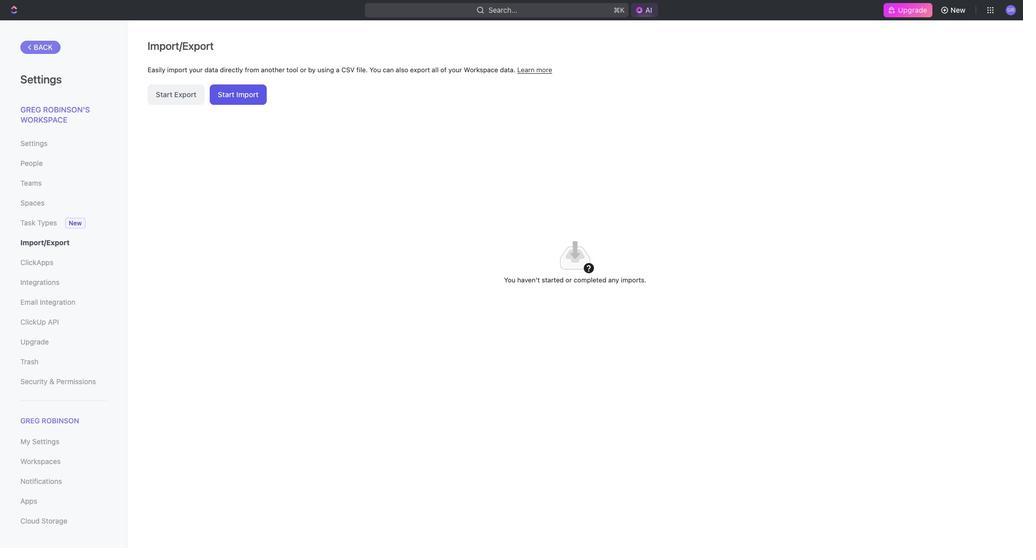 Task type: describe. For each thing, give the bounding box(es) containing it.
spaces
[[20, 199, 45, 207]]

spaces link
[[20, 195, 106, 212]]

apps
[[20, 497, 37, 506]]

import
[[167, 66, 187, 74]]

using
[[318, 66, 334, 74]]

0 vertical spatial or
[[300, 66, 307, 74]]

integrations
[[20, 278, 60, 287]]

haven't
[[518, 276, 540, 284]]

easily
[[148, 66, 165, 74]]

email
[[20, 298, 38, 307]]

data
[[205, 66, 218, 74]]

new inside button
[[951, 6, 966, 14]]

1 your from the left
[[189, 66, 203, 74]]

security & permissions
[[20, 377, 96, 386]]

start export
[[156, 90, 197, 99]]

of
[[441, 66, 447, 74]]

learn more link
[[518, 66, 553, 74]]

greg for greg robinson
[[20, 417, 40, 425]]

integrations link
[[20, 274, 106, 291]]

ai
[[646, 6, 653, 14]]

start for start export
[[156, 90, 173, 99]]

easily import your data directly from another tool or by using a csv file. you can also export all of your workspace data. learn more
[[148, 66, 553, 74]]

export
[[410, 66, 430, 74]]

start import button
[[210, 84, 267, 105]]

cloud storage
[[20, 517, 67, 526]]

greg robinson's workspace
[[20, 105, 90, 124]]

settings link
[[20, 135, 106, 152]]

notifications
[[20, 477, 62, 486]]

0 vertical spatial workspace
[[464, 66, 498, 74]]

people
[[20, 159, 43, 168]]

start export button
[[148, 84, 205, 105]]

task
[[20, 219, 35, 227]]

any
[[609, 276, 620, 284]]

clickapps
[[20, 258, 53, 267]]

gr
[[1008, 7, 1015, 13]]

storage
[[42, 517, 67, 526]]

permissions
[[56, 377, 96, 386]]

2 vertical spatial settings
[[32, 438, 59, 446]]

trash link
[[20, 353, 106, 371]]

0 vertical spatial settings
[[20, 73, 62, 86]]

my settings link
[[20, 434, 106, 451]]

clickup api
[[20, 318, 59, 326]]

more
[[537, 66, 553, 74]]

no data image
[[555, 235, 596, 276]]

clickapps link
[[20, 254, 106, 271]]

clickup
[[20, 318, 46, 326]]

notifications link
[[20, 473, 106, 491]]

learn
[[518, 66, 535, 74]]

1 horizontal spatial upgrade
[[899, 6, 928, 14]]

robinson's
[[43, 105, 90, 114]]

start for start import
[[218, 90, 235, 99]]

workspaces link
[[20, 453, 106, 471]]

tool
[[287, 66, 298, 74]]

started
[[542, 276, 564, 284]]

imports.
[[621, 276, 647, 284]]

workspace inside the "greg robinson's workspace"
[[20, 115, 67, 124]]

trash
[[20, 358, 39, 366]]

workspaces
[[20, 457, 61, 466]]

data.
[[500, 66, 516, 74]]

1 vertical spatial upgrade link
[[20, 334, 106, 351]]



Task type: locate. For each thing, give the bounding box(es) containing it.
0 vertical spatial greg
[[20, 105, 41, 114]]

you left can
[[370, 66, 381, 74]]

workspace down robinson's
[[20, 115, 67, 124]]

you
[[370, 66, 381, 74], [504, 276, 516, 284]]

upgrade left new button
[[899, 6, 928, 14]]

new
[[951, 6, 966, 14], [69, 220, 82, 227]]

export
[[174, 90, 197, 99]]

back
[[34, 43, 53, 51]]

csv
[[342, 66, 355, 74]]

greg robinson
[[20, 417, 79, 425]]

directly
[[220, 66, 243, 74]]

0 horizontal spatial upgrade link
[[20, 334, 106, 351]]

settings inside "link"
[[20, 139, 48, 148]]

1 horizontal spatial upgrade link
[[884, 3, 933, 17]]

0 horizontal spatial or
[[300, 66, 307, 74]]

apps link
[[20, 493, 106, 510]]

settings
[[20, 73, 62, 86], [20, 139, 48, 148], [32, 438, 59, 446]]

0 horizontal spatial new
[[69, 220, 82, 227]]

settings element
[[0, 20, 127, 549]]

can
[[383, 66, 394, 74]]

1 greg from the top
[[20, 105, 41, 114]]

0 vertical spatial upgrade link
[[884, 3, 933, 17]]

0 vertical spatial upgrade
[[899, 6, 928, 14]]

1 horizontal spatial new
[[951, 6, 966, 14]]

cloud
[[20, 517, 40, 526]]

&
[[49, 377, 54, 386]]

import/export
[[148, 40, 214, 52], [20, 238, 70, 247]]

robinson
[[42, 417, 79, 425]]

people link
[[20, 155, 106, 172]]

settings down the back link
[[20, 73, 62, 86]]

new button
[[937, 2, 972, 18]]

start inside start export button
[[156, 90, 173, 99]]

ai button
[[632, 3, 659, 17]]

task types
[[20, 219, 57, 227]]

completed
[[574, 276, 607, 284]]

start import
[[218, 90, 259, 99]]

greg inside the "greg robinson's workspace"
[[20, 105, 41, 114]]

start left the export
[[156, 90, 173, 99]]

2 your from the left
[[449, 66, 462, 74]]

also
[[396, 66, 409, 74]]

1 vertical spatial new
[[69, 220, 82, 227]]

1 horizontal spatial your
[[449, 66, 462, 74]]

1 horizontal spatial workspace
[[464, 66, 498, 74]]

your
[[189, 66, 203, 74], [449, 66, 462, 74]]

back link
[[20, 41, 60, 54]]

workspace left data.
[[464, 66, 498, 74]]

1 vertical spatial upgrade
[[20, 338, 49, 346]]

1 vertical spatial you
[[504, 276, 516, 284]]

my
[[20, 438, 30, 446]]

upgrade
[[899, 6, 928, 14], [20, 338, 49, 346]]

import/export inside the settings element
[[20, 238, 70, 247]]

api
[[48, 318, 59, 326]]

or
[[300, 66, 307, 74], [566, 276, 572, 284]]

1 horizontal spatial you
[[504, 276, 516, 284]]

0 horizontal spatial workspace
[[20, 115, 67, 124]]

integration
[[40, 298, 75, 307]]

security & permissions link
[[20, 373, 106, 391]]

start left import
[[218, 90, 235, 99]]

all
[[432, 66, 439, 74]]

or left by
[[300, 66, 307, 74]]

email integration link
[[20, 294, 106, 311]]

new inside the settings element
[[69, 220, 82, 227]]

1 horizontal spatial start
[[218, 90, 235, 99]]

you left haven't
[[504, 276, 516, 284]]

0 vertical spatial you
[[370, 66, 381, 74]]

teams link
[[20, 175, 106, 192]]

⌘k
[[614, 6, 625, 14]]

1 start from the left
[[156, 90, 173, 99]]

import/export down types
[[20, 238, 70, 247]]

from
[[245, 66, 259, 74]]

0 horizontal spatial you
[[370, 66, 381, 74]]

0 horizontal spatial import/export
[[20, 238, 70, 247]]

a
[[336, 66, 340, 74]]

by
[[308, 66, 316, 74]]

import/export up import on the left top of page
[[148, 40, 214, 52]]

greg
[[20, 105, 41, 114], [20, 417, 40, 425]]

import/export link
[[20, 234, 106, 252]]

upgrade down the clickup
[[20, 338, 49, 346]]

file.
[[357, 66, 368, 74]]

0 horizontal spatial start
[[156, 90, 173, 99]]

security
[[20, 377, 47, 386]]

1 vertical spatial workspace
[[20, 115, 67, 124]]

upgrade link
[[884, 3, 933, 17], [20, 334, 106, 351]]

0 vertical spatial new
[[951, 6, 966, 14]]

clickup api link
[[20, 314, 106, 331]]

upgrade link down clickup api link
[[20, 334, 106, 351]]

1 vertical spatial settings
[[20, 139, 48, 148]]

search...
[[489, 6, 518, 14]]

2 greg from the top
[[20, 417, 40, 425]]

start
[[156, 90, 173, 99], [218, 90, 235, 99]]

settings right my
[[32, 438, 59, 446]]

greg up my
[[20, 417, 40, 425]]

2 start from the left
[[218, 90, 235, 99]]

1 vertical spatial import/export
[[20, 238, 70, 247]]

email integration
[[20, 298, 75, 307]]

cloud storage link
[[20, 513, 106, 530]]

1 vertical spatial greg
[[20, 417, 40, 425]]

my settings
[[20, 438, 59, 446]]

0 horizontal spatial upgrade
[[20, 338, 49, 346]]

import
[[236, 90, 259, 99]]

1 vertical spatial or
[[566, 276, 572, 284]]

greg left robinson's
[[20, 105, 41, 114]]

upgrade link left new button
[[884, 3, 933, 17]]

start inside start import button
[[218, 90, 235, 99]]

0 vertical spatial import/export
[[148, 40, 214, 52]]

you haven't started or completed any imports.
[[504, 276, 647, 284]]

your right of
[[449, 66, 462, 74]]

0 horizontal spatial your
[[189, 66, 203, 74]]

gr button
[[1003, 2, 1020, 18]]

your left 'data'
[[189, 66, 203, 74]]

greg for greg robinson's workspace
[[20, 105, 41, 114]]

upgrade inside the settings element
[[20, 338, 49, 346]]

settings up "people"
[[20, 139, 48, 148]]

workspace
[[464, 66, 498, 74], [20, 115, 67, 124]]

another
[[261, 66, 285, 74]]

or right started
[[566, 276, 572, 284]]

types
[[37, 219, 57, 227]]

1 horizontal spatial or
[[566, 276, 572, 284]]

1 horizontal spatial import/export
[[148, 40, 214, 52]]

teams
[[20, 179, 42, 187]]



Task type: vqa. For each thing, say whether or not it's contained in the screenshot.
ClickUp API LINK
yes



